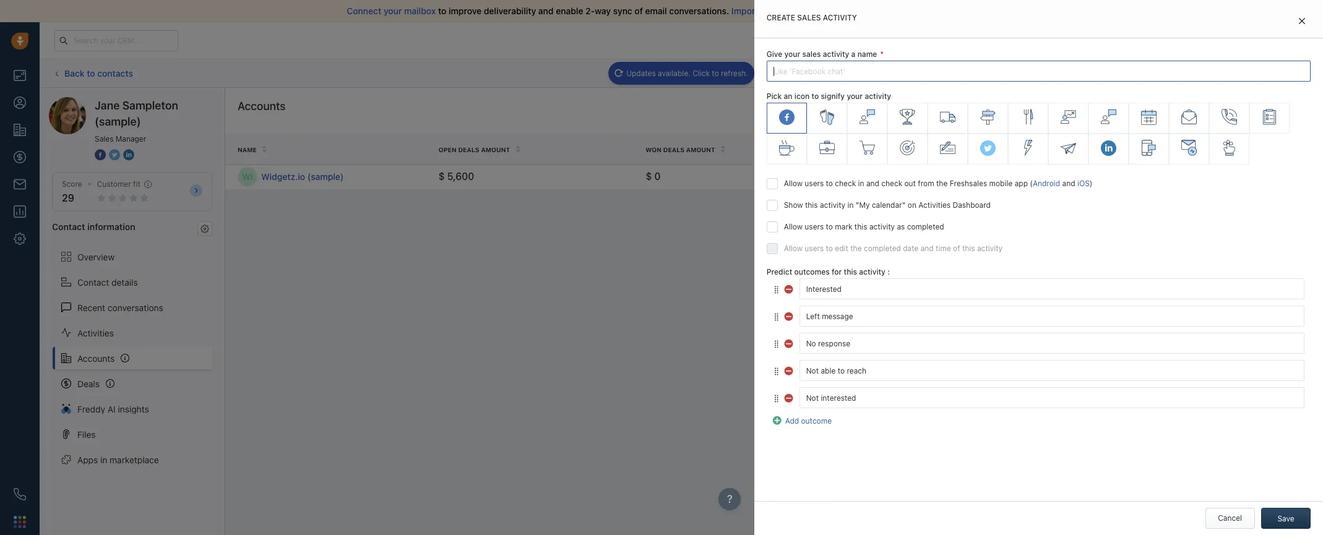 Task type: describe. For each thing, give the bounding box(es) containing it.
ai
[[108, 404, 116, 415]]

way
[[595, 6, 611, 16]]

your trial ends in 21 days
[[985, 36, 1066, 44]]

1 vertical spatial contacts
[[1091, 146, 1127, 153]]

an
[[784, 92, 793, 101]]

dashboard
[[953, 201, 991, 210]]

conversations
[[108, 303, 163, 313]]

0
[[655, 171, 661, 182]]

and left enable
[[539, 6, 554, 16]]

deals for won
[[664, 146, 685, 153]]

sales
[[95, 134, 114, 144]]

activity right custom
[[1171, 95, 1196, 105]]

for
[[832, 268, 842, 277]]

import
[[732, 6, 759, 16]]

allow for allow users to mark this activity as completed
[[784, 222, 803, 232]]

android
[[1033, 179, 1061, 188]]

available.
[[658, 68, 691, 78]]

in right apps
[[100, 455, 107, 465]]

you
[[849, 6, 864, 16]]

activity left :
[[860, 268, 886, 277]]

a
[[852, 50, 856, 59]]

1 horizontal spatial days
[[1051, 36, 1066, 44]]

freddy
[[77, 404, 105, 415]]

users for edit
[[805, 244, 824, 253]]

updates available. click to refresh.
[[627, 68, 749, 78]]

won deals amount
[[646, 146, 716, 153]]

your right 'all'
[[773, 6, 791, 16]]

1 vertical spatial activities
[[77, 328, 114, 338]]

5,600
[[448, 171, 475, 182]]

signify
[[821, 92, 845, 101]]

name
[[858, 50, 878, 59]]

users for check
[[805, 179, 824, 188]]

time inside tab panel
[[936, 244, 952, 253]]

email button
[[820, 63, 864, 84]]

email
[[646, 6, 667, 16]]

what's new image
[[1234, 37, 1243, 46]]

fit
[[133, 180, 140, 189]]

Give your sales activity a name text field
[[767, 61, 1311, 82]]

0 vertical spatial completed
[[908, 222, 945, 232]]

on
[[908, 201, 917, 210]]

last contacted time
[[853, 146, 929, 153]]

and right 3
[[867, 179, 880, 188]]

open deals amount
[[439, 146, 510, 153]]

allow users to mark this activity as completed
[[784, 222, 945, 232]]

refresh.
[[721, 68, 749, 78]]

:
[[888, 268, 890, 277]]

dialog containing create sales activity
[[755, 0, 1324, 536]]

to right icon
[[812, 92, 819, 101]]

your right signify
[[847, 92, 863, 101]]

explore
[[1090, 35, 1117, 45]]

data
[[817, 6, 835, 16]]

1 horizontal spatial accounts
[[238, 100, 286, 113]]

to left edit
[[826, 244, 833, 253]]

sync
[[613, 6, 633, 16]]

sales left the data
[[793, 6, 814, 16]]

sales right custom
[[1151, 95, 1169, 105]]

add outcome link
[[773, 415, 832, 426]]

jane sampleton (sample) sales manager
[[95, 99, 178, 144]]

add account button
[[1242, 100, 1311, 121]]

name
[[238, 146, 257, 153]]

conversations.
[[670, 6, 730, 16]]

your
[[985, 36, 1000, 44]]

this right show
[[806, 201, 818, 210]]

app
[[1015, 179, 1028, 188]]

sampleton
[[122, 99, 178, 112]]

1 horizontal spatial activities
[[919, 201, 951, 210]]

this down dashboard on the right top of the page
[[963, 244, 976, 253]]

mobile
[[990, 179, 1013, 188]]

information
[[87, 222, 135, 232]]

contact for contact information
[[52, 222, 85, 232]]

ago
[[878, 172, 891, 182]]

1 check from the left
[[836, 179, 856, 188]]

1 vertical spatial completed
[[864, 244, 901, 253]]

predict outcomes for this activity :
[[767, 268, 890, 277]]

(sample) inside jane sampleton (sample) sales manager
[[95, 115, 141, 128]]

1 ui drag handle image from the top
[[773, 340, 781, 349]]

0 horizontal spatial from
[[919, 179, 935, 188]]

to right mailbox
[[438, 6, 447, 16]]

add for add account
[[1260, 106, 1274, 115]]

to left mark
[[826, 222, 833, 232]]

0 vertical spatial from
[[944, 6, 963, 16]]

)
[[1090, 179, 1093, 188]]

and left the "ios" link
[[1063, 179, 1076, 188]]

related
[[1060, 146, 1089, 153]]

0 vertical spatial contacts
[[97, 68, 133, 79]]

pick an icon to signify your activity
[[767, 92, 892, 101]]

android link
[[1033, 179, 1061, 188]]

scratch.
[[965, 6, 999, 16]]

amount for won deals amount
[[687, 146, 716, 153]]

$ for $ 5,600
[[439, 171, 445, 182]]

allow for allow users to edit the completed date and time of this activity
[[784, 244, 803, 253]]

show this activity in "my calendar" on activities dashboard
[[784, 201, 991, 210]]

date
[[904, 244, 919, 253]]

jane
[[95, 99, 120, 112]]

in left '"my'
[[848, 201, 854, 210]]

give
[[767, 50, 783, 59]]

plans
[[1119, 35, 1138, 45]]

0 horizontal spatial of
[[635, 6, 643, 16]]

calendar"
[[872, 201, 906, 210]]

widgetz.io (sample)
[[261, 172, 344, 182]]

in right 3
[[859, 179, 865, 188]]

last
[[853, 146, 870, 153]]

1 minus filled image from the top
[[785, 284, 795, 293]]

$ 0
[[646, 171, 661, 182]]

cancel
[[1219, 514, 1243, 523]]

customer
[[97, 180, 131, 189]]

to left 3
[[826, 179, 833, 188]]

your right give
[[785, 50, 801, 59]]

create sales activity
[[767, 13, 858, 22]]

activity down dashboard on the right top of the page
[[978, 244, 1003, 253]]

overview
[[77, 252, 115, 262]]

$ 5,600
[[439, 171, 475, 182]]



Task type: vqa. For each thing, say whether or not it's contained in the screenshot.
ALLOW to the middle
yes



Task type: locate. For each thing, give the bounding box(es) containing it.
activities down the recent
[[77, 328, 114, 338]]

deals right open
[[458, 146, 480, 153]]

1 minus filled image from the top
[[785, 311, 795, 321]]

ui drag handle image for 1st minus filled image from the bottom
[[773, 394, 781, 404]]

users left mark
[[805, 222, 824, 232]]

0 horizontal spatial accounts
[[77, 353, 115, 364]]

of inside tab panel
[[954, 244, 961, 253]]

open
[[439, 146, 457, 153]]

activity up mark
[[820, 201, 846, 210]]

trial
[[1002, 36, 1015, 44]]

0 vertical spatial days
[[1051, 36, 1066, 44]]

1 horizontal spatial amount
[[687, 146, 716, 153]]

from right the out
[[919, 179, 935, 188]]

(sample) down the jane
[[95, 115, 141, 128]]

0 vertical spatial contact
[[52, 222, 85, 232]]

3 ui drag handle image from the top
[[773, 394, 781, 404]]

activity left the don't
[[823, 13, 858, 22]]

2 minus filled image from the top
[[785, 365, 795, 375]]

linkedin circled image
[[123, 149, 134, 162]]

0 horizontal spatial the
[[851, 244, 862, 253]]

twitter circled image
[[109, 149, 120, 162]]

1 users from the top
[[805, 179, 824, 188]]

minus filled image
[[785, 311, 795, 321], [785, 338, 795, 348], [785, 392, 795, 402]]

2 allow from the top
[[784, 222, 803, 232]]

minus filled image
[[785, 284, 795, 293], [785, 365, 795, 375]]

add for add outcome
[[786, 417, 799, 426]]

allow users to check in and check out from the freshsales mobile app ( android and ios )
[[784, 179, 1093, 188]]

back to contacts link
[[52, 64, 134, 83]]

1 vertical spatial allow
[[784, 222, 803, 232]]

sales up email button
[[803, 50, 821, 59]]

1 vertical spatial (sample)
[[308, 172, 344, 182]]

1 horizontal spatial deals
[[664, 146, 685, 153]]

enable
[[556, 6, 584, 16]]

"my
[[856, 201, 870, 210]]

deals right won
[[664, 146, 685, 153]]

1 horizontal spatial contacts
[[1091, 146, 1127, 153]]

phone image
[[14, 489, 26, 501]]

create
[[767, 13, 796, 22]]

29
[[62, 193, 74, 204]]

activity left as
[[870, 222, 895, 232]]

connect
[[347, 6, 382, 16]]

1 deals from the left
[[458, 146, 480, 153]]

users
[[805, 179, 824, 188], [805, 222, 824, 232], [805, 244, 824, 253]]

$ left 5,600
[[439, 171, 445, 182]]

time right date
[[936, 244, 952, 253]]

1 vertical spatial days
[[860, 172, 876, 182]]

this
[[806, 201, 818, 210], [855, 222, 868, 232], [963, 244, 976, 253], [844, 268, 858, 277]]

to right click
[[712, 68, 719, 78]]

all
[[761, 6, 771, 16]]

1 vertical spatial minus filled image
[[785, 338, 795, 348]]

allow for allow users to check in and check out from the freshsales mobile app ( android and ios )
[[784, 179, 803, 188]]

out
[[905, 179, 916, 188]]

dialog
[[755, 0, 1324, 536]]

deals for open
[[458, 146, 480, 153]]

send email image
[[1201, 35, 1210, 46]]

the
[[937, 179, 948, 188], [851, 244, 862, 253]]

time
[[913, 146, 929, 153], [936, 244, 952, 253]]

manager
[[116, 134, 146, 144]]

widgetz.io (sample) link
[[261, 171, 426, 183]]

days right 3
[[860, 172, 876, 182]]

amount right open
[[481, 146, 510, 153]]

2 vertical spatial allow
[[784, 244, 803, 253]]

21
[[1042, 36, 1049, 44]]

0 vertical spatial ui drag handle image
[[773, 285, 781, 295]]

plus filled image
[[773, 415, 783, 425]]

ios
[[1078, 179, 1090, 188]]

this right 'for'
[[844, 268, 858, 277]]

freshsales
[[950, 179, 988, 188]]

completed up :
[[864, 244, 901, 253]]

check left the out
[[882, 179, 903, 188]]

import all your sales data link
[[732, 6, 837, 16]]

your left mailbox
[[384, 6, 402, 16]]

phone element
[[7, 482, 32, 507]]

(sample) right widgetz.io
[[308, 172, 344, 182]]

minus filled image down predict
[[785, 284, 795, 293]]

2 users from the top
[[805, 222, 824, 232]]

start
[[922, 6, 941, 16]]

completed right as
[[908, 222, 945, 232]]

create custom sales activity
[[1098, 95, 1196, 105]]

ui drag handle image
[[773, 285, 781, 295], [773, 313, 781, 322], [773, 394, 781, 404]]

None text field
[[800, 306, 1305, 327], [800, 333, 1305, 354], [800, 361, 1305, 382], [800, 306, 1305, 327], [800, 333, 1305, 354], [800, 361, 1305, 382]]

activity down name
[[865, 92, 892, 101]]

in left 21
[[1034, 36, 1040, 44]]

freshworks switcher image
[[14, 516, 26, 529]]

score 29
[[62, 180, 82, 204]]

recent conversations
[[77, 303, 163, 313]]

explore plans link
[[1083, 33, 1145, 48]]

0 horizontal spatial deals
[[458, 146, 480, 153]]

create
[[1098, 95, 1121, 105]]

1 vertical spatial ui drag handle image
[[773, 367, 781, 376]]

add right the plus filled icon
[[786, 417, 799, 426]]

2 vertical spatial ui drag handle image
[[773, 394, 781, 404]]

1 horizontal spatial time
[[936, 244, 952, 253]]

0 vertical spatial ui drag handle image
[[773, 340, 781, 349]]

deliverability
[[484, 6, 536, 16]]

users up outcomes
[[805, 244, 824, 253]]

1 vertical spatial time
[[936, 244, 952, 253]]

None text field
[[800, 279, 1305, 300], [800, 388, 1305, 409], [800, 279, 1305, 300], [800, 388, 1305, 409]]

0 vertical spatial the
[[937, 179, 948, 188]]

of right date
[[954, 244, 961, 253]]

0 vertical spatial (sample)
[[95, 115, 141, 128]]

outcomes
[[795, 268, 830, 277]]

and
[[539, 6, 554, 16], [867, 179, 880, 188], [1063, 179, 1076, 188], [921, 244, 934, 253]]

of right the sync on the left
[[635, 6, 643, 16]]

Search your CRM... text field
[[54, 30, 178, 51]]

allow up predict
[[784, 244, 803, 253]]

facebook circled image
[[95, 149, 106, 162]]

apps
[[77, 455, 98, 465]]

0 vertical spatial minus filled image
[[785, 284, 795, 293]]

3
[[853, 172, 858, 182]]

ui drag handle image
[[773, 340, 781, 349], [773, 367, 781, 376]]

1 horizontal spatial (sample)
[[308, 172, 344, 182]]

add account
[[1260, 106, 1305, 115]]

0 vertical spatial minus filled image
[[785, 311, 795, 321]]

allow up show
[[784, 179, 803, 188]]

3 minus filled image from the top
[[785, 392, 795, 402]]

1 vertical spatial of
[[954, 244, 961, 253]]

add
[[1260, 106, 1274, 115], [786, 417, 799, 426]]

tab panel
[[755, 0, 1324, 536]]

add inside button
[[1260, 106, 1274, 115]]

0 horizontal spatial days
[[860, 172, 876, 182]]

add left account
[[1260, 106, 1274, 115]]

details
[[111, 277, 138, 288]]

0 horizontal spatial check
[[836, 179, 856, 188]]

0 vertical spatial time
[[913, 146, 929, 153]]

allow down show
[[784, 222, 803, 232]]

contact up the recent
[[77, 277, 109, 288]]

add outcome
[[786, 417, 832, 426]]

completed
[[908, 222, 945, 232], [864, 244, 901, 253]]

0 vertical spatial activities
[[919, 201, 951, 210]]

to inside back to contacts link
[[87, 68, 95, 79]]

accounts up deals
[[77, 353, 115, 364]]

custom
[[1123, 95, 1149, 105]]

contact down 29
[[52, 222, 85, 232]]

explore plans
[[1090, 35, 1138, 45]]

to right back
[[87, 68, 95, 79]]

check up '"my'
[[836, 179, 856, 188]]

improve
[[449, 6, 482, 16]]

1 vertical spatial accounts
[[77, 353, 115, 364]]

amount right won
[[687, 146, 716, 153]]

pick
[[767, 92, 782, 101]]

allow
[[784, 179, 803, 188], [784, 222, 803, 232], [784, 244, 803, 253]]

2 deals from the left
[[664, 146, 685, 153]]

0 horizontal spatial contacts
[[97, 68, 133, 79]]

1 ui drag handle image from the top
[[773, 285, 781, 295]]

connect your mailbox to improve deliverability and enable 2-way sync of email conversations. import all your sales data so you don't have to start from scratch.
[[347, 6, 999, 16]]

2 vertical spatial users
[[805, 244, 824, 253]]

1 horizontal spatial $
[[646, 171, 652, 182]]

1 vertical spatial users
[[805, 222, 824, 232]]

2 vertical spatial minus filled image
[[785, 392, 795, 402]]

contacts
[[97, 68, 133, 79], [1091, 146, 1127, 153]]

1 horizontal spatial of
[[954, 244, 961, 253]]

users for mark
[[805, 222, 824, 232]]

2 ui drag handle image from the top
[[773, 313, 781, 322]]

3 days ago
[[853, 172, 891, 182]]

from right start
[[944, 6, 963, 16]]

0 horizontal spatial $
[[439, 171, 445, 182]]

$ for $ 0
[[646, 171, 652, 182]]

so
[[837, 6, 847, 16]]

29 button
[[62, 193, 74, 204]]

amount for open deals amount
[[481, 146, 510, 153]]

this right mark
[[855, 222, 868, 232]]

2 check from the left
[[882, 179, 903, 188]]

1 vertical spatial from
[[919, 179, 935, 188]]

1 horizontal spatial completed
[[908, 222, 945, 232]]

1 $ from the left
[[439, 171, 445, 182]]

the left freshsales
[[937, 179, 948, 188]]

2-
[[586, 6, 595, 16]]

contact information
[[52, 222, 135, 232]]

2 amount from the left
[[687, 146, 716, 153]]

1 vertical spatial ui drag handle image
[[773, 313, 781, 322]]

to left start
[[912, 6, 920, 16]]

2 ui drag handle image from the top
[[773, 367, 781, 376]]

outcome
[[802, 417, 832, 426]]

sales right create
[[798, 13, 821, 22]]

0 horizontal spatial completed
[[864, 244, 901, 253]]

0 horizontal spatial time
[[913, 146, 929, 153]]

2 $ from the left
[[646, 171, 652, 182]]

save
[[1278, 515, 1295, 524]]

customer fit
[[97, 180, 140, 189]]

the right edit
[[851, 244, 862, 253]]

to inside updates available. click to refresh. link
[[712, 68, 719, 78]]

icon
[[795, 92, 810, 101]]

show
[[784, 201, 803, 210]]

1 vertical spatial the
[[851, 244, 862, 253]]

insights
[[118, 404, 149, 415]]

and right date
[[921, 244, 934, 253]]

widgetz.io
[[261, 172, 305, 182]]

activities down allow users to check in and check out from the freshsales mobile app ( android and ios )
[[919, 201, 951, 210]]

related contacts
[[1060, 146, 1127, 153]]

in
[[1034, 36, 1040, 44], [859, 179, 865, 188], [848, 201, 854, 210], [100, 455, 107, 465]]

contacts right related
[[1091, 146, 1127, 153]]

1 horizontal spatial add
[[1260, 106, 1274, 115]]

time right contacted
[[913, 146, 929, 153]]

days right 21
[[1051, 36, 1066, 44]]

1 vertical spatial contact
[[77, 277, 109, 288]]

0 horizontal spatial (sample)
[[95, 115, 141, 128]]

accounts up name
[[238, 100, 286, 113]]

accounts
[[238, 100, 286, 113], [77, 353, 115, 364]]

1 allow from the top
[[784, 179, 803, 188]]

$ left 0
[[646, 171, 652, 182]]

contacts down "search your crm..." text field
[[97, 68, 133, 79]]

0 vertical spatial accounts
[[238, 100, 286, 113]]

won
[[646, 146, 662, 153]]

contacted
[[872, 146, 912, 153]]

minus filled image up add outcome link
[[785, 365, 795, 375]]

1 horizontal spatial from
[[944, 6, 963, 16]]

users left 3
[[805, 179, 824, 188]]

have
[[890, 6, 909, 16]]

3 users from the top
[[805, 244, 824, 253]]

files
[[77, 429, 96, 440]]

1 horizontal spatial check
[[882, 179, 903, 188]]

activity left the a
[[823, 50, 850, 59]]

2 minus filled image from the top
[[785, 338, 795, 348]]

1 amount from the left
[[481, 146, 510, 153]]

0 horizontal spatial amount
[[481, 146, 510, 153]]

cancel button
[[1206, 508, 1256, 529]]

0 horizontal spatial activities
[[77, 328, 114, 338]]

tab panel containing create sales activity
[[755, 0, 1324, 536]]

give your sales activity a name
[[767, 50, 878, 59]]

account
[[1276, 106, 1305, 115]]

0 vertical spatial allow
[[784, 179, 803, 188]]

1 horizontal spatial the
[[937, 179, 948, 188]]

3 allow from the top
[[784, 244, 803, 253]]

0 vertical spatial of
[[635, 6, 643, 16]]

ui drag handle image for third minus filled image from the bottom
[[773, 313, 781, 322]]

apps in marketplace
[[77, 455, 159, 465]]

mng settings image
[[201, 225, 209, 233]]

0 vertical spatial users
[[805, 179, 824, 188]]

contact for contact details
[[77, 277, 109, 288]]

1 vertical spatial add
[[786, 417, 799, 426]]

days
[[1051, 36, 1066, 44], [860, 172, 876, 182]]

mailbox
[[404, 6, 436, 16]]

amount
[[481, 146, 510, 153], [687, 146, 716, 153]]

0 horizontal spatial add
[[786, 417, 799, 426]]

ui drag handle image for 1st minus filled icon from the top
[[773, 285, 781, 295]]

1 vertical spatial minus filled image
[[785, 365, 795, 375]]

0 vertical spatial add
[[1260, 106, 1274, 115]]



